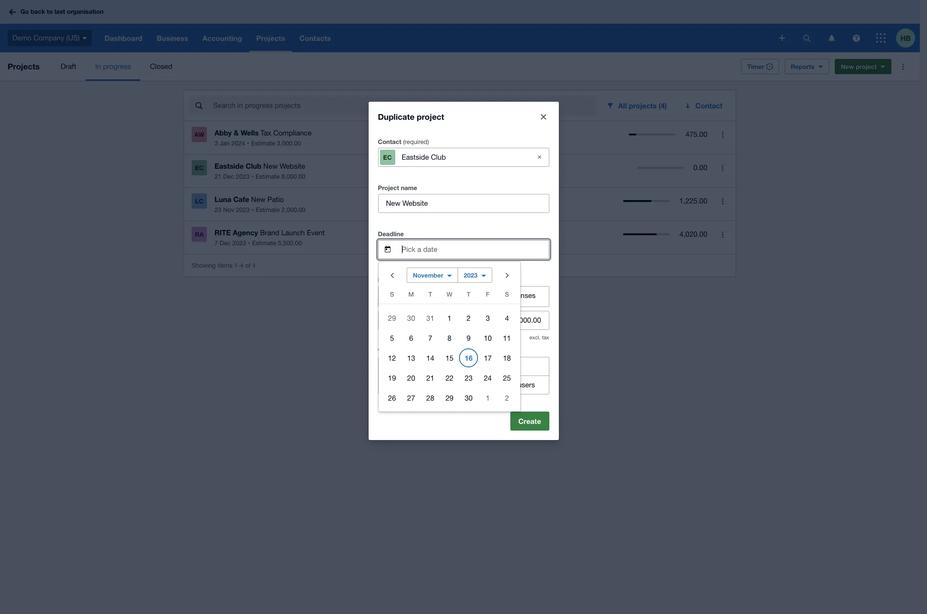 Task type: vqa. For each thing, say whether or not it's contained in the screenshot.
CONTACT corresponding to Contact
yes



Task type: locate. For each thing, give the bounding box(es) containing it.
contact
[[695, 101, 723, 110], [378, 138, 401, 145]]

0 horizontal spatial svg image
[[9, 9, 16, 15]]

contact down duplicate
[[378, 138, 401, 145]]

standard,
[[447, 381, 477, 389]]

1 vertical spatial ec
[[195, 164, 204, 172]]

tax
[[261, 129, 271, 137]]

private:
[[396, 381, 420, 389]]

compliance
[[273, 129, 312, 137]]

svg image up the new project
[[853, 34, 860, 42]]

sat nov 25 2023 cell
[[497, 368, 520, 387]]

sat nov 11 2023 cell
[[497, 328, 520, 347]]

dec right 7
[[220, 240, 231, 247]]

of
[[245, 262, 251, 269]]

1 vertical spatial project
[[417, 112, 444, 122]]

t right calculate
[[429, 291, 432, 298]]

to
[[47, 8, 53, 15], [485, 362, 492, 370]]

svg image
[[876, 33, 886, 43], [803, 34, 810, 42], [828, 34, 835, 42], [779, 35, 785, 41], [82, 37, 87, 39]]

tue nov 07 2023 cell
[[421, 328, 440, 347]]

sun nov 12 2023 cell
[[379, 348, 402, 367]]

0 vertical spatial project
[[856, 63, 877, 70]]

all
[[618, 101, 627, 110]]

public: anyone with access to projects
[[396, 362, 520, 370]]

next month image
[[498, 266, 517, 285]]

s
[[390, 291, 394, 298], [505, 291, 509, 298]]

t
[[429, 291, 432, 298], [467, 291, 470, 298]]

fri nov 10 2023 cell
[[478, 328, 497, 347]]

0 vertical spatial dec
[[223, 173, 234, 180]]

sun nov 05 2023 cell
[[379, 328, 402, 347]]

4,020.00
[[680, 230, 707, 238]]

eastside club new website 21 dec 2023 • estimate 8,000.00
[[215, 162, 305, 180]]

in
[[95, 62, 101, 70]]

row group
[[379, 308, 520, 408]]

go back to last organisation link
[[6, 3, 109, 20]]

estimate down patio
[[256, 206, 280, 214]]

1 horizontal spatial s
[[505, 291, 509, 298]]

2 vertical spatial new
[[251, 196, 265, 204]]

tue nov 14 2023 cell
[[421, 348, 440, 367]]

2 t from the left
[[467, 291, 470, 298]]

grid
[[379, 289, 520, 408]]

tasks
[[446, 291, 463, 299]]

go
[[20, 8, 29, 15]]

estimate up calculate
[[378, 276, 404, 284]]

estimate down 'tax'
[[251, 140, 275, 147]]

estimate inside the 'luna cafe new patio 23 nov 2023 • estimate 2,000.00'
[[256, 206, 280, 214]]

0 horizontal spatial to
[[47, 8, 53, 15]]

ec
[[383, 153, 392, 161], [195, 164, 204, 172]]

f
[[486, 291, 490, 298]]

1 horizontal spatial ec
[[383, 153, 392, 161]]

contact button
[[678, 96, 730, 115]]

7
[[215, 240, 218, 247]]

Search in progress projects search field
[[212, 97, 596, 115]]

• inside the 'luna cafe new patio 23 nov 2023 • estimate 2,000.00'
[[252, 206, 254, 214]]

group
[[379, 262, 520, 412], [378, 357, 549, 395]]

2023 down cafe
[[236, 206, 250, 214]]

4 right of
[[252, 262, 256, 269]]

new for luna cafe
[[251, 196, 265, 204]]

thu nov 16 2023 cell
[[459, 348, 478, 367]]

6 row from the top
[[379, 388, 520, 408]]

ec down contact (required)
[[383, 153, 392, 161]]

•
[[247, 140, 249, 147], [252, 173, 254, 180], [252, 206, 254, 214], [248, 240, 250, 247]]

2 row from the top
[[379, 308, 520, 328]]

clear image
[[530, 148, 549, 167]]

wed nov 15 2023 cell
[[440, 348, 459, 367]]

new right reports popup button
[[841, 63, 854, 70]]

1 vertical spatial contact
[[378, 138, 401, 145]]

2024
[[231, 140, 245, 147]]

svg image
[[9, 9, 16, 15], [853, 34, 860, 42]]

0 horizontal spatial contact
[[378, 138, 401, 145]]

0 vertical spatial to
[[47, 8, 53, 15]]

contact inside contact popup button
[[695, 101, 723, 110]]

tue nov 21 2023 cell
[[421, 368, 440, 387]]

& inside abby & wells tax compliance 3 jan 2024 • estimate 3,000.00
[[234, 128, 239, 137]]

0 vertical spatial &
[[234, 128, 239, 137]]

anyone
[[420, 362, 444, 370]]

row containing s
[[379, 289, 520, 304]]

s left m
[[390, 291, 394, 298]]

last month image
[[382, 266, 401, 285]]

0 vertical spatial svg image
[[9, 9, 16, 15]]

0 vertical spatial projects
[[8, 61, 40, 71]]

1 vertical spatial projects
[[494, 362, 520, 370]]

draft
[[61, 62, 76, 70]]

duplicate project dialog
[[368, 102, 559, 440]]

contact for contact (required)
[[378, 138, 401, 145]]

project inside popup button
[[856, 63, 877, 70]]

to right the access
[[485, 362, 492, 370]]

0 horizontal spatial t
[[429, 291, 432, 298]]

ra
[[195, 231, 204, 238]]

new right cafe
[[251, 196, 265, 204]]

new inside eastside club new website 21 dec 2023 • estimate 8,000.00
[[263, 162, 278, 170]]

• right "2024"
[[247, 140, 249, 147]]

wed nov 01 2023 cell
[[440, 308, 459, 328]]

estimate inside abby & wells tax compliance 3 jan 2024 • estimate 3,000.00
[[251, 140, 275, 147]]

contact inside duplicate project dialog
[[378, 138, 401, 145]]

project
[[856, 63, 877, 70], [417, 112, 444, 122], [433, 347, 454, 355]]

organisation
[[67, 8, 104, 15]]

2023 down 'club'
[[236, 173, 250, 180]]

t right tasks
[[467, 291, 470, 298]]

sat nov 04 2023 cell
[[497, 308, 520, 328]]

estimate down brand
[[252, 240, 276, 247]]

new project
[[841, 63, 877, 70]]

to inside the hb banner
[[47, 8, 53, 15]]

to left last
[[47, 8, 53, 15]]

• down 'club'
[[252, 173, 254, 180]]

Find or create a contact field
[[401, 148, 526, 166]]

projects up assigned
[[494, 362, 520, 370]]

0 horizontal spatial ec
[[195, 164, 204, 172]]

(required)
[[403, 138, 429, 145]]

1 horizontal spatial 4
[[252, 262, 256, 269]]

assigned
[[487, 381, 516, 389]]

dec
[[223, 173, 234, 180], [220, 240, 231, 247]]

dec inside eastside club new website 21 dec 2023 • estimate 8,000.00
[[223, 173, 234, 180]]

0 horizontal spatial s
[[390, 291, 394, 298]]

hb banner
[[0, 0, 920, 52]]

jan
[[220, 140, 230, 147]]

new right 'club'
[[263, 162, 278, 170]]

new for eastside club
[[263, 162, 278, 170]]

0 horizontal spatial &
[[234, 128, 239, 137]]

new
[[841, 63, 854, 70], [263, 162, 278, 170], [251, 196, 265, 204]]

1 vertical spatial dec
[[220, 240, 231, 247]]

projects
[[8, 61, 40, 71], [494, 362, 520, 370]]

1 horizontal spatial &
[[465, 291, 470, 299]]

ec left the eastside
[[195, 164, 204, 172]]

1 horizontal spatial contact
[[695, 101, 723, 110]]

1 horizontal spatial svg image
[[853, 34, 860, 42]]

excl.
[[530, 335, 541, 340]]

lc
[[195, 197, 203, 205]]

in progress link
[[86, 52, 140, 81]]

row
[[379, 289, 520, 304], [379, 308, 520, 328], [379, 328, 520, 348], [379, 348, 520, 368], [379, 368, 520, 388], [379, 388, 520, 408]]

• up agency
[[252, 206, 254, 214]]

duplicate
[[378, 112, 415, 122]]

1 horizontal spatial t
[[467, 291, 470, 298]]

sat nov 18 2023 cell
[[497, 348, 520, 367]]

2 s from the left
[[505, 291, 509, 298]]

0 vertical spatial contact
[[695, 101, 723, 110]]

1 row from the top
[[379, 289, 520, 304]]

2023 down agency
[[232, 240, 246, 247]]

& inside duplicate project dialog
[[465, 291, 470, 299]]

0 horizontal spatial 4
[[240, 262, 243, 269]]

& right tasks
[[465, 291, 470, 299]]

2 vertical spatial project
[[433, 347, 454, 355]]

all projects (4)
[[618, 101, 667, 110]]

1 horizontal spatial to
[[485, 362, 492, 370]]

sun nov 19 2023 cell
[[379, 368, 402, 387]]

from
[[430, 291, 444, 299]]

• down agency
[[248, 240, 250, 247]]

wed nov 22 2023 cell
[[440, 368, 459, 387]]

4 row from the top
[[379, 348, 520, 368]]

mon nov 27 2023 cell
[[402, 388, 421, 407]]

estimate inside eastside club new website 21 dec 2023 • estimate 8,000.00
[[256, 173, 280, 180]]

s right f
[[505, 291, 509, 298]]

new inside the 'luna cafe new patio 23 nov 2023 • estimate 2,000.00'
[[251, 196, 265, 204]]

fri nov 17 2023 cell
[[478, 348, 497, 367]]

1 horizontal spatial projects
[[494, 362, 520, 370]]

• inside eastside club new website 21 dec 2023 • estimate 8,000.00
[[252, 173, 254, 180]]

public:
[[396, 362, 418, 370]]

nov
[[223, 206, 234, 214]]

2023 up calculate from tasks & estimated expenses
[[464, 271, 478, 279]]

reports
[[791, 63, 814, 70]]

2023
[[236, 173, 250, 180], [236, 206, 250, 214], [232, 240, 246, 247], [464, 271, 478, 279]]

contact for contact
[[695, 101, 723, 110]]

2023 inside rite agency brand launch event 7 dec 2023 • estimate 5,500.00
[[232, 240, 246, 247]]

dec right 21
[[223, 173, 234, 180]]

1 vertical spatial new
[[263, 162, 278, 170]]

access
[[461, 362, 484, 370]]

1 vertical spatial to
[[485, 362, 492, 370]]

agency
[[233, 228, 258, 237]]

luna
[[215, 195, 231, 204]]

group containing public: anyone with access to projects
[[378, 357, 549, 395]]

• inside abby & wells tax compliance 3 jan 2024 • estimate 3,000.00
[[247, 140, 249, 147]]

estimate down 'club'
[[256, 173, 280, 180]]

navigation
[[97, 24, 773, 52]]

contact up 475.00
[[695, 101, 723, 110]]

wed nov 29 2023 cell
[[440, 388, 459, 407]]

sun nov 26 2023 cell
[[379, 388, 402, 407]]

4
[[240, 262, 243, 269], [252, 262, 256, 269]]

closed link
[[140, 52, 182, 81]]

0 vertical spatial ec
[[383, 153, 392, 161]]

w
[[447, 291, 452, 298]]

0 vertical spatial new
[[841, 63, 854, 70]]

4 left of
[[240, 262, 243, 269]]

last
[[54, 8, 65, 15]]

& up "2024"
[[234, 128, 239, 137]]

timer
[[747, 63, 764, 70]]

svg image left go
[[9, 9, 16, 15]]

club
[[246, 162, 261, 170]]

projects down demo
[[8, 61, 40, 71]]

21
[[215, 173, 221, 180]]

1 vertical spatial &
[[465, 291, 470, 299]]



Task type: describe. For each thing, give the bounding box(es) containing it.
wed nov 08 2023 cell
[[440, 328, 459, 347]]

project name
[[378, 184, 417, 191]]

1 s from the left
[[390, 291, 394, 298]]

3 row from the top
[[379, 328, 520, 348]]

to inside duplicate project dialog
[[485, 362, 492, 370]]

svg image inside demo company (us) popup button
[[82, 37, 87, 39]]

closed
[[150, 62, 172, 70]]

contact (required)
[[378, 138, 429, 145]]

abby
[[215, 128, 232, 137]]

showing items 1-4 of 4
[[192, 262, 256, 269]]

ec inside dialog
[[383, 153, 392, 161]]

showing
[[192, 262, 216, 269]]

tue nov 28 2023 cell
[[421, 388, 440, 407]]

new inside popup button
[[841, 63, 854, 70]]

calculate
[[398, 291, 428, 299]]

with
[[446, 362, 459, 370]]

3,000.00
[[277, 140, 301, 147]]

thu nov 02 2023 cell
[[459, 308, 478, 328]]

demo company (us) button
[[0, 24, 97, 52]]

brand
[[260, 229, 279, 237]]

reports button
[[785, 59, 829, 74]]

grid containing s
[[379, 289, 520, 408]]

2023 inside eastside club new website 21 dec 2023 • estimate 8,000.00
[[236, 173, 250, 180]]

event
[[307, 229, 325, 237]]

1,225.00
[[680, 197, 707, 205]]

mon nov 06 2023 cell
[[402, 328, 421, 347]]

close image
[[541, 114, 546, 120]]

2 4 from the left
[[252, 262, 256, 269]]

0.00
[[693, 164, 707, 172]]

thu nov 09 2023 cell
[[459, 328, 478, 347]]

patio
[[267, 196, 284, 204]]

november
[[413, 271, 443, 279]]

view
[[405, 347, 419, 355]]

demo
[[12, 34, 31, 42]]

2023 inside group
[[464, 271, 478, 279]]

calculate from tasks & estimated expenses
[[398, 291, 536, 299]]

navigation inside the hb banner
[[97, 24, 773, 52]]

1 t from the left
[[429, 291, 432, 298]]

back
[[31, 8, 45, 15]]

1 4 from the left
[[240, 262, 243, 269]]

2023 inside the 'luna cafe new patio 23 nov 2023 • estimate 2,000.00'
[[236, 206, 250, 214]]

475.00
[[686, 130, 707, 138]]

users
[[518, 381, 535, 389]]

go back to last organisation
[[20, 8, 104, 15]]

who
[[378, 347, 391, 355]]

mon nov 13 2023 cell
[[402, 348, 421, 367]]

mon nov 20 2023 cell
[[402, 368, 421, 387]]

Deadline field
[[401, 240, 549, 259]]

can
[[393, 347, 404, 355]]

close button
[[534, 107, 553, 126]]

svg image inside go back to last organisation link
[[9, 9, 16, 15]]

wells
[[241, 128, 259, 137]]

rite
[[215, 228, 231, 237]]

e.g. 10,000.00 field
[[378, 311, 549, 329]]

group containing november
[[379, 262, 520, 412]]

launch
[[281, 229, 305, 237]]

23
[[215, 206, 221, 214]]

5,500.00
[[278, 240, 302, 247]]

abby & wells tax compliance 3 jan 2024 • estimate 3,000.00
[[215, 128, 312, 147]]

project for duplicate project
[[417, 112, 444, 122]]

expenses
[[505, 291, 536, 299]]

thu nov 23 2023 cell
[[459, 368, 478, 387]]

excl. tax
[[530, 335, 549, 340]]

or
[[479, 381, 485, 389]]

luna cafe new patio 23 nov 2023 • estimate 2,000.00
[[215, 195, 306, 214]]

new project button
[[835, 59, 891, 74]]

1 vertical spatial svg image
[[853, 34, 860, 42]]

3
[[215, 140, 218, 147]]

create button
[[510, 412, 549, 431]]

thu nov 30 2023 cell
[[459, 388, 478, 407]]

this
[[421, 347, 431, 355]]

rite agency brand launch event 7 dec 2023 • estimate 5,500.00
[[215, 228, 325, 247]]

demo company (us)
[[12, 34, 80, 42]]

fri nov 03 2023 cell
[[478, 308, 497, 328]]

duplicate project
[[378, 112, 444, 122]]

(us)
[[66, 34, 80, 42]]

Project name field
[[378, 194, 549, 212]]

projects
[[629, 101, 657, 110]]

project for new project
[[856, 63, 877, 70]]

deadline
[[378, 230, 404, 238]]

in progress
[[95, 62, 131, 70]]

• inside rite agency brand launch event 7 dec 2023 • estimate 5,500.00
[[248, 240, 250, 247]]

group inside duplicate project dialog
[[378, 357, 549, 395]]

1-
[[234, 262, 240, 269]]

(4)
[[659, 101, 667, 110]]

estimate inside duplicate project dialog
[[378, 276, 404, 284]]

2,000.00
[[281, 206, 306, 214]]

8,000.00
[[281, 173, 305, 180]]

items
[[217, 262, 232, 269]]

projects inside duplicate project dialog
[[494, 362, 520, 370]]

5 row from the top
[[379, 368, 520, 388]]

private: admin, standard, or assigned users
[[396, 381, 535, 389]]

timer button
[[741, 59, 779, 74]]

0 horizontal spatial projects
[[8, 61, 40, 71]]

project
[[378, 184, 399, 191]]

estimated
[[472, 291, 503, 299]]

dec inside rite agency brand launch event 7 dec 2023 • estimate 5,500.00
[[220, 240, 231, 247]]

m
[[409, 291, 414, 298]]

aw
[[194, 131, 204, 138]]

company
[[33, 34, 64, 42]]

tax
[[542, 335, 549, 340]]

estimate inside rite agency brand launch event 7 dec 2023 • estimate 5,500.00
[[252, 240, 276, 247]]

admin,
[[422, 381, 445, 389]]

all projects (4) button
[[600, 96, 675, 115]]

who can view this project
[[378, 347, 454, 355]]

create
[[518, 417, 541, 426]]

fri nov 24 2023 cell
[[478, 368, 497, 387]]

website
[[280, 162, 305, 170]]

draft link
[[51, 52, 86, 81]]

eastside
[[215, 162, 244, 170]]



